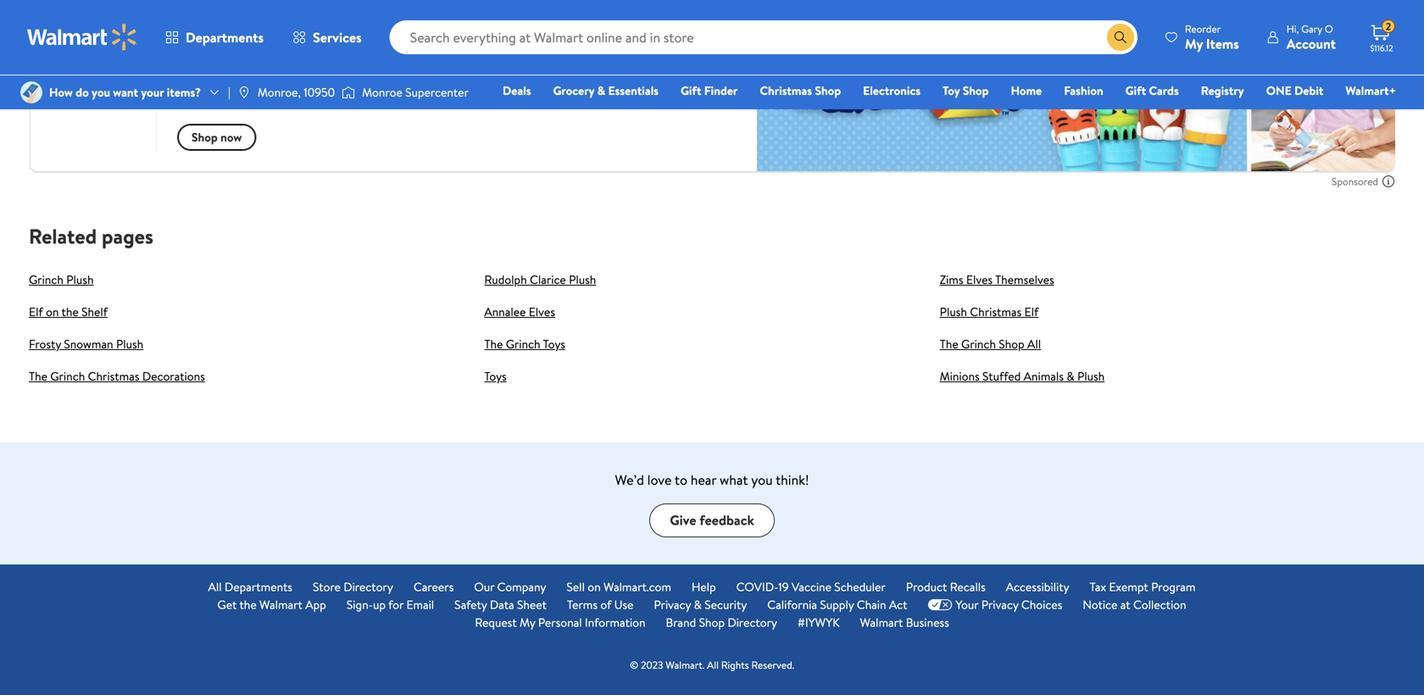 Task type: describe. For each thing, give the bounding box(es) containing it.
ad disclaimer and feedback image
[[1382, 175, 1396, 188]]

act
[[889, 596, 908, 613]]

grocery & essentials link
[[546, 81, 666, 100]]

the grinch shop all link
[[940, 336, 1041, 352]]

19
[[779, 579, 789, 595]]

brand shop directory
[[666, 614, 777, 631]]

all departments
[[208, 579, 292, 595]]

themselves
[[995, 271, 1055, 288]]

your privacy choices link
[[928, 596, 1063, 614]]

at
[[1121, 596, 1131, 613]]

plush up elf on the shelf link
[[66, 271, 94, 288]]

christmas shop link
[[752, 81, 849, 100]]

brand
[[666, 614, 696, 631]]

security
[[705, 596, 747, 613]]

recalls
[[950, 579, 986, 595]]

grinch for the grinch christmas decorations
[[50, 368, 85, 384]]

items?
[[167, 84, 201, 100]]

fashion
[[1064, 82, 1104, 99]]

electronics
[[863, 82, 921, 99]]

animals
[[1024, 368, 1064, 384]]

the inside tax exempt program get the walmart app
[[240, 596, 257, 613]]

departments inside dropdown button
[[186, 28, 264, 47]]

shop for brand shop directory
[[699, 614, 725, 631]]

privacy & security
[[654, 596, 747, 613]]

monroe
[[362, 84, 403, 100]]

2 horizontal spatial christmas
[[970, 303, 1022, 320]]

california
[[768, 596, 817, 613]]

snowman
[[64, 336, 113, 352]]

our company
[[474, 579, 546, 595]]

how do you want your items?
[[49, 84, 201, 100]]

directory inside store directory link
[[344, 579, 393, 595]]

2023
[[641, 658, 663, 672]]

chain
[[857, 596, 887, 613]]

registry link
[[1194, 81, 1252, 100]]

monroe supercenter
[[362, 84, 469, 100]]

walmart.
[[666, 658, 705, 672]]

plush up the grinch christmas decorations on the left of the page
[[116, 336, 143, 352]]

0 horizontal spatial the
[[62, 303, 79, 320]]

walmart+ link
[[1338, 81, 1404, 100]]

$116.12
[[1371, 42, 1394, 54]]

frosty
[[29, 336, 61, 352]]

© 2023 walmart. all rights reserved.
[[630, 658, 795, 672]]

1 horizontal spatial toys
[[543, 336, 566, 352]]

all for © 2023 walmart. all rights reserved.
[[707, 658, 719, 672]]

walmart image
[[27, 24, 137, 51]]

2 privacy from the left
[[982, 596, 1019, 613]]

rights
[[721, 658, 749, 672]]

grocery
[[553, 82, 595, 99]]

0 horizontal spatial you
[[92, 84, 110, 100]]

1 vertical spatial toys
[[484, 368, 507, 384]]

give
[[670, 511, 697, 530]]

on for walmart.com
[[588, 579, 601, 595]]

services button
[[278, 17, 376, 58]]

& for essentials
[[597, 82, 606, 99]]

clarice
[[530, 271, 566, 288]]

the for the grinch christmas decorations
[[29, 368, 47, 384]]

collection
[[1134, 596, 1187, 613]]

covid-19 vaccine scheduler link
[[737, 578, 886, 596]]

the grinch toys
[[484, 336, 566, 352]]

one
[[1267, 82, 1292, 99]]

accessibility
[[1006, 579, 1070, 595]]

walmart business
[[860, 614, 950, 631]]

sponsored
[[1332, 174, 1379, 189]]

sheet
[[517, 596, 547, 613]]

we'd
[[615, 471, 644, 489]]

reorder
[[1185, 22, 1221, 36]]

our company link
[[474, 578, 546, 596]]

business
[[906, 614, 950, 631]]

data
[[490, 596, 514, 613]]

my inside notice at collection request my personal information
[[520, 614, 535, 631]]

notice
[[1083, 596, 1118, 613]]

search icon image
[[1114, 31, 1128, 44]]

plush right animals
[[1078, 368, 1105, 384]]

on for the
[[46, 303, 59, 320]]

covid-
[[737, 579, 779, 595]]

account
[[1287, 34, 1336, 53]]

Search search field
[[390, 20, 1138, 54]]

1 elf from the left
[[29, 303, 43, 320]]

elves for annalee
[[529, 303, 555, 320]]

vaccine
[[792, 579, 832, 595]]

what
[[720, 471, 748, 489]]

give feedback
[[670, 511, 754, 530]]

scheduler
[[835, 579, 886, 595]]

decorations
[[142, 368, 205, 384]]

rudolph
[[484, 271, 527, 288]]

grinch for the grinch shop all
[[962, 336, 996, 352]]

walmart business link
[[860, 614, 950, 632]]

deals link
[[495, 81, 539, 100]]

gift cards link
[[1118, 81, 1187, 100]]

shop for toy shop
[[963, 82, 989, 99]]

your
[[141, 84, 164, 100]]

california supply chain act
[[768, 596, 908, 613]]

one debit
[[1267, 82, 1324, 99]]

elves for zims
[[967, 271, 993, 288]]

product recalls link
[[906, 578, 986, 596]]

sell
[[567, 579, 585, 595]]

cards
[[1149, 82, 1179, 99]]

services
[[313, 28, 362, 47]]

related pages
[[29, 222, 153, 250]]

©
[[630, 658, 639, 672]]

& for security
[[694, 596, 702, 613]]

1 vertical spatial departments
[[225, 579, 292, 595]]

|
[[228, 84, 231, 100]]

think!
[[776, 471, 809, 489]]

request
[[475, 614, 517, 631]]

how
[[49, 84, 73, 100]]

 image for how do you want your items?
[[20, 81, 42, 103]]

the for the grinch toys
[[484, 336, 503, 352]]

plush right clarice
[[569, 271, 596, 288]]

annalee elves
[[484, 303, 555, 320]]

help
[[692, 579, 716, 595]]

home
[[1011, 82, 1042, 99]]



Task type: locate. For each thing, give the bounding box(es) containing it.
safety data sheet
[[455, 596, 547, 613]]

all
[[1028, 336, 1041, 352], [208, 579, 222, 595], [707, 658, 719, 672]]

0 vertical spatial my
[[1185, 34, 1203, 53]]

on up frosty
[[46, 303, 59, 320]]

shop right toy in the right of the page
[[963, 82, 989, 99]]

1 horizontal spatial walmart
[[860, 614, 903, 631]]

one debit link
[[1259, 81, 1332, 100]]

1 privacy from the left
[[654, 596, 691, 613]]

the for the grinch shop all
[[940, 336, 959, 352]]

elves down rudolph clarice plush link
[[529, 303, 555, 320]]

terms of use
[[567, 596, 634, 613]]

product
[[906, 579, 947, 595]]

0 horizontal spatial elves
[[529, 303, 555, 320]]

toy shop
[[943, 82, 989, 99]]

1 horizontal spatial elves
[[967, 271, 993, 288]]

toys down annalee elves link
[[543, 336, 566, 352]]

1 vertical spatial the
[[240, 596, 257, 613]]

1 horizontal spatial elf
[[1025, 303, 1039, 320]]

0 vertical spatial departments
[[186, 28, 264, 47]]

zims
[[940, 271, 964, 288]]

0 horizontal spatial all
[[208, 579, 222, 595]]

grinch for the grinch toys
[[506, 336, 541, 352]]

0 horizontal spatial my
[[520, 614, 535, 631]]

2 vertical spatial christmas
[[88, 368, 140, 384]]

grinch up elf on the shelf link
[[29, 271, 63, 288]]

accessibility link
[[1006, 578, 1070, 596]]

0 vertical spatial elves
[[967, 271, 993, 288]]

1 horizontal spatial all
[[707, 658, 719, 672]]

& right animals
[[1067, 368, 1075, 384]]

walmart+
[[1346, 82, 1397, 99]]

fashion link
[[1057, 81, 1111, 100]]

2 gift from the left
[[1126, 82, 1146, 99]]

debit
[[1295, 82, 1324, 99]]

1 horizontal spatial privacy
[[982, 596, 1019, 613]]

the down frosty
[[29, 368, 47, 384]]

of
[[601, 596, 612, 613]]

toy shop link
[[935, 81, 997, 100]]

0 horizontal spatial elf
[[29, 303, 43, 320]]

christmas down zims elves themselves link
[[970, 303, 1022, 320]]

0 horizontal spatial privacy
[[654, 596, 691, 613]]

christmas down search search box
[[760, 82, 812, 99]]

departments up | at left top
[[186, 28, 264, 47]]

your
[[956, 596, 979, 613]]

2 horizontal spatial all
[[1028, 336, 1041, 352]]

grinch plush link
[[29, 271, 94, 288]]

gift for gift finder
[[681, 82, 702, 99]]

shop inside brand shop directory link
[[699, 614, 725, 631]]

0 horizontal spatial directory
[[344, 579, 393, 595]]

#iywyk link
[[798, 614, 840, 632]]

directory up sign-
[[344, 579, 393, 595]]

the grinch shop all
[[940, 336, 1041, 352]]

store
[[313, 579, 341, 595]]

give feedback button
[[650, 504, 775, 538]]

safety
[[455, 596, 487, 613]]

finder
[[704, 82, 738, 99]]

shelf
[[81, 303, 108, 320]]

company
[[497, 579, 546, 595]]

elves
[[967, 271, 993, 288], [529, 303, 555, 320]]

elf down themselves
[[1025, 303, 1039, 320]]

0 vertical spatial the
[[62, 303, 79, 320]]

choices
[[1022, 596, 1063, 613]]

up
[[373, 596, 386, 613]]

notice at collection request my personal information
[[475, 596, 1187, 631]]

elves right zims
[[967, 271, 993, 288]]

items
[[1207, 34, 1239, 53]]

0 horizontal spatial christmas
[[88, 368, 140, 384]]

christmas down snowman
[[88, 368, 140, 384]]

terms of use link
[[567, 596, 634, 614]]

rudolph clarice plush link
[[484, 271, 596, 288]]

0 horizontal spatial walmart
[[260, 596, 303, 613]]

0 vertical spatial all
[[1028, 336, 1041, 352]]

& down help link
[[694, 596, 702, 613]]

christmas
[[760, 82, 812, 99], [970, 303, 1022, 320], [88, 368, 140, 384]]

privacy up brand
[[654, 596, 691, 613]]

the up toys link
[[484, 336, 503, 352]]

1 horizontal spatial on
[[588, 579, 601, 595]]

walmart left app
[[260, 596, 303, 613]]

0 horizontal spatial  image
[[20, 81, 42, 103]]

home link
[[1004, 81, 1050, 100]]

your privacy choices
[[956, 596, 1063, 613]]

exempt
[[1109, 579, 1149, 595]]

shop inside toy shop link
[[963, 82, 989, 99]]

1 vertical spatial walmart
[[860, 614, 903, 631]]

gift finder
[[681, 82, 738, 99]]

electronics link
[[856, 81, 929, 100]]

& inside "privacy & security" link
[[694, 596, 702, 613]]

0 horizontal spatial gift
[[681, 82, 702, 99]]

gift left cards
[[1126, 82, 1146, 99]]

the
[[484, 336, 503, 352], [940, 336, 959, 352], [29, 368, 47, 384]]

1 vertical spatial elves
[[529, 303, 555, 320]]

1 vertical spatial my
[[520, 614, 535, 631]]

sign-
[[347, 596, 373, 613]]

0 horizontal spatial &
[[597, 82, 606, 99]]

1 vertical spatial all
[[208, 579, 222, 595]]

all up get at the left bottom
[[208, 579, 222, 595]]

my down sheet
[[520, 614, 535, 631]]

 image
[[237, 86, 251, 99]]

shop inside the christmas shop link
[[815, 82, 841, 99]]

the down all departments link
[[240, 596, 257, 613]]

on right the sell
[[588, 579, 601, 595]]

tax exempt program link
[[1090, 578, 1196, 596]]

essentials
[[608, 82, 659, 99]]

frosty snowman plush link
[[29, 336, 143, 352]]

0 vertical spatial &
[[597, 82, 606, 99]]

2 horizontal spatial &
[[1067, 368, 1075, 384]]

1 horizontal spatial  image
[[342, 84, 355, 101]]

shop for christmas shop
[[815, 82, 841, 99]]

you right what
[[752, 471, 773, 489]]

our
[[474, 579, 495, 595]]

gift for gift cards
[[1126, 82, 1146, 99]]

careers link
[[414, 578, 454, 596]]

privacy right your
[[982, 596, 1019, 613]]

grinch down annalee elves link
[[506, 336, 541, 352]]

2 vertical spatial &
[[694, 596, 702, 613]]

covid-19 vaccine scheduler
[[737, 579, 886, 595]]

& right grocery
[[597, 82, 606, 99]]

frosty snowman plush
[[29, 336, 143, 352]]

1 horizontal spatial christmas
[[760, 82, 812, 99]]

1 vertical spatial directory
[[728, 614, 777, 631]]

1 horizontal spatial the
[[240, 596, 257, 613]]

store directory
[[313, 579, 393, 595]]

monroe,
[[258, 84, 301, 100]]

all departments link
[[208, 578, 292, 596]]

toys link
[[484, 368, 507, 384]]

zims elves themselves
[[940, 271, 1055, 288]]

 image right 10950
[[342, 84, 355, 101]]

all for the grinch shop all
[[1028, 336, 1041, 352]]

walmart inside tax exempt program get the walmart app
[[260, 596, 303, 613]]

the up minions
[[940, 336, 959, 352]]

reorder my items
[[1185, 22, 1239, 53]]

 image for monroe supercenter
[[342, 84, 355, 101]]

 image left how on the left top of page
[[20, 81, 42, 103]]

get the walmart app link
[[217, 596, 326, 614]]

directory inside brand shop directory link
[[728, 614, 777, 631]]

brand shop directory link
[[666, 614, 777, 632]]

1 gift from the left
[[681, 82, 702, 99]]

0 vertical spatial toys
[[543, 336, 566, 352]]

careers
[[414, 579, 454, 595]]

my left items
[[1185, 34, 1203, 53]]

shop up stuffed
[[999, 336, 1025, 352]]

1 horizontal spatial &
[[694, 596, 702, 613]]

elf on the shelf link
[[29, 303, 108, 320]]

all up animals
[[1028, 336, 1041, 352]]

1 horizontal spatial directory
[[728, 614, 777, 631]]

email
[[407, 596, 434, 613]]

the grinch christmas decorations link
[[29, 368, 205, 384]]

to
[[675, 471, 688, 489]]

1 vertical spatial on
[[588, 579, 601, 595]]

walmart down chain
[[860, 614, 903, 631]]

sell on walmart.com link
[[567, 578, 672, 596]]

1 vertical spatial &
[[1067, 368, 1075, 384]]

grinch down frosty snowman plush
[[50, 368, 85, 384]]

minions
[[940, 368, 980, 384]]

help link
[[692, 578, 716, 596]]

plush christmas elf
[[940, 303, 1039, 320]]

grocery & essentials
[[553, 82, 659, 99]]

0 horizontal spatial the
[[29, 368, 47, 384]]

o
[[1325, 22, 1334, 36]]

0 horizontal spatial toys
[[484, 368, 507, 384]]

0 vertical spatial walmart
[[260, 596, 303, 613]]

supply
[[820, 596, 854, 613]]

2 horizontal spatial the
[[940, 336, 959, 352]]

shop left "electronics"
[[815, 82, 841, 99]]

walmart.com
[[604, 579, 672, 595]]

0 vertical spatial on
[[46, 303, 59, 320]]

gift left finder
[[681, 82, 702, 99]]

2 elf from the left
[[1025, 303, 1039, 320]]

1 vertical spatial you
[[752, 471, 773, 489]]

2 vertical spatial all
[[707, 658, 719, 672]]

toys down the grinch toys
[[484, 368, 507, 384]]

& inside grocery & essentials link
[[597, 82, 606, 99]]

information
[[585, 614, 646, 631]]

0 vertical spatial directory
[[344, 579, 393, 595]]

 image
[[20, 81, 42, 103], [342, 84, 355, 101]]

plush down zims
[[940, 303, 967, 320]]

my inside reorder my items
[[1185, 34, 1203, 53]]

departments up get the walmart app link
[[225, 579, 292, 595]]

app
[[305, 596, 326, 613]]

10950
[[304, 84, 335, 100]]

0 horizontal spatial on
[[46, 303, 59, 320]]

plush christmas elf link
[[940, 303, 1039, 320]]

registry
[[1201, 82, 1245, 99]]

privacy choices icon image
[[928, 599, 953, 611]]

all left rights
[[707, 658, 719, 672]]

toys
[[543, 336, 566, 352], [484, 368, 507, 384]]

1 horizontal spatial gift
[[1126, 82, 1146, 99]]

Walmart Site-Wide search field
[[390, 20, 1138, 54]]

annalee elves link
[[484, 303, 555, 320]]

1 horizontal spatial the
[[484, 336, 503, 352]]

0 vertical spatial christmas
[[760, 82, 812, 99]]

the left shelf
[[62, 303, 79, 320]]

1 horizontal spatial you
[[752, 471, 773, 489]]

grinch down plush christmas elf link
[[962, 336, 996, 352]]

directory down security
[[728, 614, 777, 631]]

notice at collection link
[[1083, 596, 1187, 614]]

gift finder link
[[673, 81, 746, 100]]

1 vertical spatial christmas
[[970, 303, 1022, 320]]

you right do
[[92, 84, 110, 100]]

shop down "privacy & security" link
[[699, 614, 725, 631]]

hear
[[691, 471, 717, 489]]

1 horizontal spatial my
[[1185, 34, 1203, 53]]

elf up frosty
[[29, 303, 43, 320]]

walmart inside walmart business link
[[860, 614, 903, 631]]

the grinch christmas decorations
[[29, 368, 205, 384]]

0 vertical spatial you
[[92, 84, 110, 100]]



Task type: vqa. For each thing, say whether or not it's contained in the screenshot.
if inside the You are eligible for Walmart+ Student if you meet all the following criteria: You are 18 years of age or older. You are a current or incoming student enrolled in an undergraduate or advanced degree program at a Title IV-accredited college or university in the US who meets verification qualifications. You reside in the United States (including its territories, commonwealths and possessions).
no



